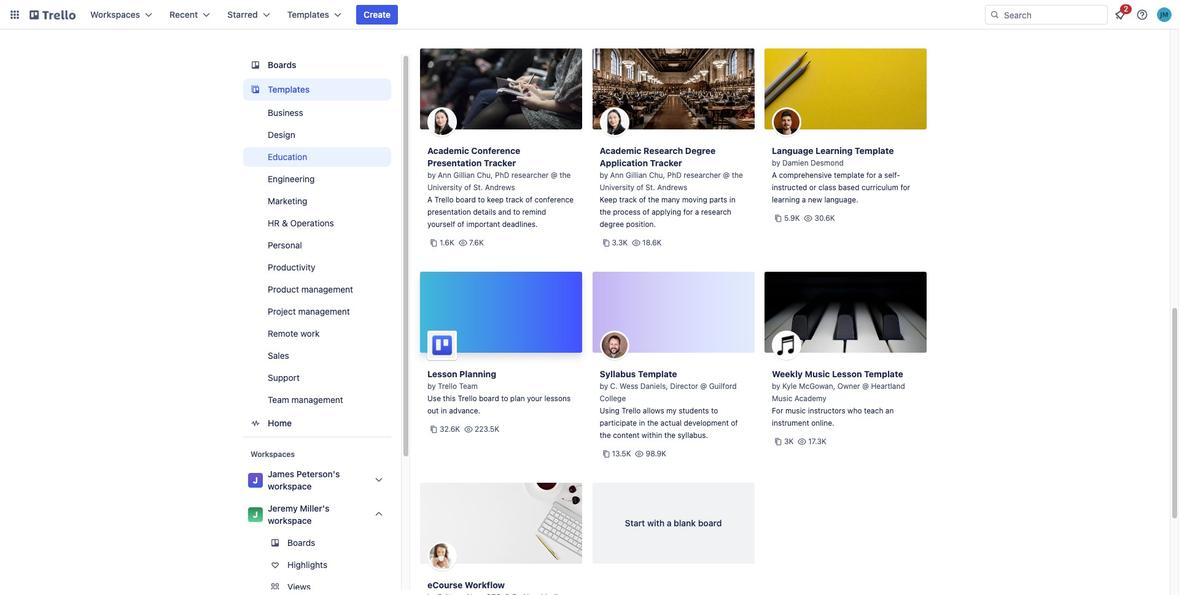 Task type: locate. For each thing, give the bounding box(es) containing it.
98.9k
[[646, 450, 666, 459]]

to inside the syllabus template by c. wess daniels, director @ guilford college using trello allows my students to participate in the actual development of the content within the syllabus.
[[711, 407, 718, 416]]

a down moving on the right
[[695, 208, 699, 217]]

syllabus
[[600, 369, 636, 380]]

1 university from the left
[[427, 183, 462, 192]]

j left james
[[253, 475, 258, 486]]

academic inside academic research degree application tracker by ann gillian chu, phd researcher @ the university of st. andrews keep track of the many moving parts in the process of applying for a research degree position.
[[600, 146, 641, 156]]

researcher down "degree"
[[684, 171, 721, 180]]

1 vertical spatial for
[[901, 183, 910, 192]]

by left kyle
[[772, 382, 780, 391]]

a up presentation
[[427, 195, 432, 205]]

workspaces
[[90, 9, 140, 20], [251, 450, 295, 459]]

2 vertical spatial in
[[639, 419, 645, 428]]

1 horizontal spatial a
[[772, 171, 777, 180]]

13.5k
[[612, 450, 631, 459]]

instructors
[[808, 407, 846, 416]]

academic for academic conference presentation tracker
[[427, 146, 469, 156]]

boards link for views
[[243, 534, 391, 553]]

1 vertical spatial j
[[253, 510, 258, 520]]

0 horizontal spatial for
[[683, 208, 693, 217]]

in up within
[[639, 419, 645, 428]]

weekly
[[772, 369, 803, 380]]

boards link up templates link
[[243, 54, 391, 76]]

trello up participate
[[622, 407, 641, 416]]

workspace down james
[[268, 482, 312, 492]]

instrument
[[772, 419, 809, 428]]

gillian
[[454, 171, 475, 180], [626, 171, 647, 180]]

1 academic from the left
[[427, 146, 469, 156]]

0 horizontal spatial track
[[506, 195, 524, 205]]

tracker
[[484, 158, 516, 168], [650, 158, 682, 168]]

0 vertical spatial j
[[253, 475, 258, 486]]

0 horizontal spatial academic
[[427, 146, 469, 156]]

by left damien
[[772, 158, 780, 168]]

university up keep
[[600, 183, 634, 192]]

template inside language learning template by damien desmond a comprehensive template for a self- instructed or class based curriculum for learning a new language.
[[855, 146, 894, 156]]

academic inside academic conference presentation tracker by ann gillian chu, phd researcher @ the university of st. andrews a trello board to keep track of conference presentation details and to remind yourself of important deadlines.
[[427, 146, 469, 156]]

2 gillian from the left
[[626, 171, 647, 180]]

1 horizontal spatial ann
[[610, 171, 624, 180]]

a left self-
[[878, 171, 882, 180]]

1 horizontal spatial lesson
[[832, 369, 862, 380]]

1 tracker from the left
[[484, 158, 516, 168]]

1 horizontal spatial gillian
[[626, 171, 647, 180]]

for right curriculum
[[901, 183, 910, 192]]

academic up the application
[[600, 146, 641, 156]]

&
[[282, 218, 288, 228]]

weekly music lesson template by kyle mcgowan, owner @ heartland music academy for music instructors who teach an instrument online.
[[772, 369, 905, 428]]

templates button
[[280, 5, 349, 25]]

board up presentation
[[456, 195, 476, 205]]

ann gillian chu, phd researcher @ the university of st. andrews image
[[427, 107, 457, 137], [600, 107, 629, 137]]

workspace inside james peterson's workspace
[[268, 482, 312, 492]]

2 horizontal spatial for
[[901, 183, 910, 192]]

0 horizontal spatial university
[[427, 183, 462, 192]]

andrews inside academic conference presentation tracker by ann gillian chu, phd researcher @ the university of st. andrews a trello board to keep track of conference presentation details and to remind yourself of important deadlines.
[[485, 183, 515, 192]]

1 vertical spatial a
[[427, 195, 432, 205]]

1 track from the left
[[506, 195, 524, 205]]

track up the process
[[619, 195, 637, 205]]

ann gillian chu, phd researcher @ the university of st. andrews image for academic conference presentation tracker
[[427, 107, 457, 137]]

chu, down research at top
[[649, 171, 665, 180]]

0 vertical spatial boards
[[268, 60, 296, 70]]

participate
[[600, 419, 637, 428]]

by up use at bottom
[[427, 382, 436, 391]]

templates
[[287, 9, 329, 20], [268, 84, 310, 95]]

1 horizontal spatial team
[[459, 382, 478, 391]]

0 horizontal spatial gillian
[[454, 171, 475, 180]]

for up curriculum
[[867, 171, 876, 180]]

tracker down research at top
[[650, 158, 682, 168]]

1 vertical spatial workspace
[[268, 516, 312, 526]]

1 vertical spatial workspaces
[[251, 450, 295, 459]]

peterson's
[[297, 469, 340, 480]]

j
[[253, 475, 258, 486], [253, 510, 258, 520]]

to up the development
[[711, 407, 718, 416]]

by down the application
[[600, 171, 608, 180]]

workspaces inside dropdown button
[[90, 9, 140, 20]]

track up and
[[506, 195, 524, 205]]

1 phd from the left
[[495, 171, 509, 180]]

support
[[268, 373, 300, 383]]

lesson up owner
[[832, 369, 862, 380]]

2 university from the left
[[600, 183, 634, 192]]

management down support link
[[291, 395, 343, 405]]

the
[[560, 171, 571, 180], [732, 171, 743, 180], [648, 195, 659, 205], [600, 208, 611, 217], [647, 419, 659, 428], [600, 431, 611, 440], [664, 431, 676, 440]]

team
[[459, 382, 478, 391], [268, 395, 289, 405]]

music
[[785, 407, 806, 416]]

to inside lesson planning by trello team use this trello board to plan your lessons out in advance.
[[501, 394, 508, 404]]

1 horizontal spatial andrews
[[657, 183, 687, 192]]

0 vertical spatial boards link
[[243, 54, 391, 76]]

0 horizontal spatial in
[[441, 407, 447, 416]]

music
[[805, 369, 830, 380], [772, 394, 793, 404]]

within
[[642, 431, 662, 440]]

gillian down the application
[[626, 171, 647, 180]]

researcher inside academic research degree application tracker by ann gillian chu, phd researcher @ the university of st. andrews keep track of the many moving parts in the process of applying for a research degree position.
[[684, 171, 721, 180]]

1 horizontal spatial phd
[[667, 171, 682, 180]]

by left c.
[[600, 382, 608, 391]]

management down productivity link
[[301, 284, 353, 295]]

st.
[[473, 183, 483, 192], [646, 183, 655, 192]]

1 horizontal spatial in
[[639, 419, 645, 428]]

1 ann gillian chu, phd researcher @ the university of st. andrews image from the left
[[427, 107, 457, 137]]

0 vertical spatial music
[[805, 369, 830, 380]]

@ inside academic conference presentation tracker by ann gillian chu, phd researcher @ the university of st. andrews a trello board to keep track of conference presentation details and to remind yourself of important deadlines.
[[551, 171, 558, 180]]

director
[[670, 382, 698, 391]]

lesson inside lesson planning by trello team use this trello board to plan your lessons out in advance.
[[427, 369, 457, 380]]

trello up presentation
[[435, 195, 454, 205]]

2 ann gillian chu, phd researcher @ the university of st. andrews image from the left
[[600, 107, 629, 137]]

education
[[268, 152, 307, 162]]

application
[[600, 158, 648, 168]]

2 st. from the left
[[646, 183, 655, 192]]

yourself
[[427, 220, 455, 229]]

1 horizontal spatial university
[[600, 183, 634, 192]]

gillian inside academic research degree application tracker by ann gillian chu, phd researcher @ the university of st. andrews keep track of the many moving parts in the process of applying for a research degree position.
[[626, 171, 647, 180]]

@ up parts
[[723, 171, 730, 180]]

based
[[838, 183, 860, 192]]

andrews
[[485, 183, 515, 192], [657, 183, 687, 192]]

0 horizontal spatial music
[[772, 394, 793, 404]]

syllabus template by c. wess daniels, director @ guilford college using trello allows my students to participate in the actual development of the content within the syllabus.
[[600, 369, 738, 440]]

project
[[268, 306, 296, 317]]

2 chu, from the left
[[649, 171, 665, 180]]

1 horizontal spatial music
[[805, 369, 830, 380]]

ann down presentation
[[438, 171, 452, 180]]

degree
[[685, 146, 716, 156]]

2 vertical spatial board
[[698, 518, 722, 529]]

0 horizontal spatial st.
[[473, 183, 483, 192]]

1 researcher from the left
[[512, 171, 549, 180]]

phd up many
[[667, 171, 682, 180]]

in right parts
[[729, 195, 736, 205]]

0 vertical spatial team
[[459, 382, 478, 391]]

1 horizontal spatial st.
[[646, 183, 655, 192]]

templates up business
[[268, 84, 310, 95]]

2 vertical spatial management
[[291, 395, 343, 405]]

degree
[[600, 220, 624, 229]]

of inside the syllabus template by c. wess daniels, director @ guilford college using trello allows my students to participate in the actual development of the content within the syllabus.
[[731, 419, 738, 428]]

2 horizontal spatial in
[[729, 195, 736, 205]]

1 vertical spatial templates
[[268, 84, 310, 95]]

james
[[268, 469, 294, 480]]

1 vertical spatial team
[[268, 395, 289, 405]]

tracker down conference
[[484, 158, 516, 168]]

1 boards link from the top
[[243, 54, 391, 76]]

0 vertical spatial workspaces
[[90, 9, 140, 20]]

2 academic from the left
[[600, 146, 641, 156]]

chu,
[[477, 171, 493, 180], [649, 171, 665, 180]]

1 j from the top
[[253, 475, 258, 486]]

this
[[443, 394, 456, 404]]

0 horizontal spatial tracker
[[484, 158, 516, 168]]

0 vertical spatial workspace
[[268, 482, 312, 492]]

new
[[808, 195, 822, 205]]

0 horizontal spatial a
[[427, 195, 432, 205]]

management for project management
[[298, 306, 350, 317]]

ann gillian chu, phd researcher @ the university of st. andrews image up the application
[[600, 107, 629, 137]]

work
[[300, 329, 320, 339]]

0 horizontal spatial phd
[[495, 171, 509, 180]]

syllabus.
[[678, 431, 708, 440]]

remote
[[268, 329, 298, 339]]

1 vertical spatial in
[[441, 407, 447, 416]]

2 track from the left
[[619, 195, 637, 205]]

presentation
[[427, 158, 482, 168]]

by inside weekly music lesson template by kyle mcgowan, owner @ heartland music academy for music instructors who teach an instrument online.
[[772, 382, 780, 391]]

chu, up keep
[[477, 171, 493, 180]]

in
[[729, 195, 736, 205], [441, 407, 447, 416], [639, 419, 645, 428]]

0 vertical spatial templates
[[287, 9, 329, 20]]

use
[[427, 394, 441, 404]]

andrews up many
[[657, 183, 687, 192]]

chu, inside academic research degree application tracker by ann gillian chu, phd researcher @ the university of st. andrews keep track of the many moving parts in the process of applying for a research degree position.
[[649, 171, 665, 180]]

st. up details
[[473, 183, 483, 192]]

to left plan
[[501, 394, 508, 404]]

in inside lesson planning by trello team use this trello board to plan your lessons out in advance.
[[441, 407, 447, 416]]

0 horizontal spatial ann
[[438, 171, 452, 180]]

@ right owner
[[862, 382, 869, 391]]

workspace inside jeremy miller's workspace
[[268, 516, 312, 526]]

learning
[[772, 195, 800, 205]]

1 horizontal spatial track
[[619, 195, 637, 205]]

home image
[[248, 416, 263, 431]]

phd
[[495, 171, 509, 180], [667, 171, 682, 180]]

remote work link
[[243, 324, 391, 344]]

@ up conference
[[551, 171, 558, 180]]

0 horizontal spatial lesson
[[427, 369, 457, 380]]

by inside academic research degree application tracker by ann gillian chu, phd researcher @ the university of st. andrews keep track of the many moving parts in the process of applying for a research degree position.
[[600, 171, 608, 180]]

0 vertical spatial in
[[729, 195, 736, 205]]

boards link up highlights link
[[243, 534, 391, 553]]

1 horizontal spatial for
[[867, 171, 876, 180]]

templates right starred "dropdown button"
[[287, 9, 329, 20]]

1 vertical spatial boards
[[287, 538, 315, 548]]

@ left guilford at the right bottom of page
[[700, 382, 707, 391]]

brittany new, ceo @ be new media image
[[427, 542, 457, 572]]

2 horizontal spatial board
[[698, 518, 722, 529]]

ann gillian chu, phd researcher @ the university of st. andrews image for academic research degree application tracker
[[600, 107, 629, 137]]

0 horizontal spatial workspaces
[[90, 9, 140, 20]]

process
[[613, 208, 641, 217]]

c.
[[610, 382, 618, 391]]

teach
[[864, 407, 883, 416]]

@
[[551, 171, 558, 180], [723, 171, 730, 180], [700, 382, 707, 391], [862, 382, 869, 391]]

1 horizontal spatial chu,
[[649, 171, 665, 180]]

music up mcgowan,
[[805, 369, 830, 380]]

using
[[600, 407, 620, 416]]

2 andrews from the left
[[657, 183, 687, 192]]

1 chu, from the left
[[477, 171, 493, 180]]

template inside the syllabus template by c. wess daniels, director @ guilford college using trello allows my students to participate in the actual development of the content within the syllabus.
[[638, 369, 677, 380]]

j left jeremy
[[253, 510, 258, 520]]

7.6k
[[469, 238, 484, 248]]

gillian down presentation
[[454, 171, 475, 180]]

0 vertical spatial board
[[456, 195, 476, 205]]

in inside the syllabus template by c. wess daniels, director @ guilford college using trello allows my students to participate in the actual development of the content within the syllabus.
[[639, 419, 645, 428]]

damien
[[782, 158, 809, 168]]

phd inside academic conference presentation tracker by ann gillian chu, phd researcher @ the university of st. andrews a trello board to keep track of conference presentation details and to remind yourself of important deadlines.
[[495, 171, 509, 180]]

details
[[473, 208, 496, 217]]

board image
[[248, 58, 263, 72]]

ann down the application
[[610, 171, 624, 180]]

management
[[301, 284, 353, 295], [298, 306, 350, 317], [291, 395, 343, 405]]

1 horizontal spatial researcher
[[684, 171, 721, 180]]

1 horizontal spatial ann gillian chu, phd researcher @ the university of st. andrews image
[[600, 107, 629, 137]]

2 j from the top
[[253, 510, 258, 520]]

board inside academic conference presentation tracker by ann gillian chu, phd researcher @ the university of st. andrews a trello board to keep track of conference presentation details and to remind yourself of important deadlines.
[[456, 195, 476, 205]]

andrews up keep
[[485, 183, 515, 192]]

a up instructed
[[772, 171, 777, 180]]

2 vertical spatial for
[[683, 208, 693, 217]]

template up daniels,
[[638, 369, 677, 380]]

board down the planning
[[479, 394, 499, 404]]

1 workspace from the top
[[268, 482, 312, 492]]

st. inside academic conference presentation tracker by ann gillian chu, phd researcher @ the university of st. andrews a trello board to keep track of conference presentation details and to remind yourself of important deadlines.
[[473, 183, 483, 192]]

j for jeremy
[[253, 510, 258, 520]]

1 horizontal spatial tracker
[[650, 158, 682, 168]]

phd inside academic research degree application tracker by ann gillian chu, phd researcher @ the university of st. andrews keep track of the many moving parts in the process of applying for a research degree position.
[[667, 171, 682, 180]]

0 horizontal spatial researcher
[[512, 171, 549, 180]]

team management link
[[243, 391, 391, 410]]

kyle mcgowan, owner @ heartland music academy image
[[772, 331, 802, 361]]

search image
[[990, 10, 1000, 20]]

template board image
[[248, 82, 263, 97]]

researcher
[[512, 171, 549, 180], [684, 171, 721, 180]]

1 horizontal spatial board
[[479, 394, 499, 404]]

1 andrews from the left
[[485, 183, 515, 192]]

trello up advance.
[[458, 394, 477, 404]]

track inside academic research degree application tracker by ann gillian chu, phd researcher @ the university of st. andrews keep track of the many moving parts in the process of applying for a research degree position.
[[619, 195, 637, 205]]

students
[[679, 407, 709, 416]]

team down the planning
[[459, 382, 478, 391]]

researcher up conference
[[512, 171, 549, 180]]

phd down conference
[[495, 171, 509, 180]]

1 gillian from the left
[[454, 171, 475, 180]]

templates link
[[243, 79, 391, 101]]

boards right board image
[[268, 60, 296, 70]]

@ inside weekly music lesson template by kyle mcgowan, owner @ heartland music academy for music instructors who teach an instrument online.
[[862, 382, 869, 391]]

template up self-
[[855, 146, 894, 156]]

ann gillian chu, phd researcher @ the university of st. andrews image up presentation
[[427, 107, 457, 137]]

board inside lesson planning by trello team use this trello board to plan your lessons out in advance.
[[479, 394, 499, 404]]

1 vertical spatial management
[[298, 306, 350, 317]]

position.
[[626, 220, 656, 229]]

template up heartland
[[864, 369, 903, 380]]

template
[[855, 146, 894, 156], [638, 369, 677, 380], [864, 369, 903, 380]]

2 phd from the left
[[667, 171, 682, 180]]

1 horizontal spatial academic
[[600, 146, 641, 156]]

1 horizontal spatial workspaces
[[251, 450, 295, 459]]

workspace for james
[[268, 482, 312, 492]]

0 vertical spatial for
[[867, 171, 876, 180]]

2 tracker from the left
[[650, 158, 682, 168]]

template inside weekly music lesson template by kyle mcgowan, owner @ heartland music academy for music instructors who teach an instrument online.
[[864, 369, 903, 380]]

personal
[[268, 240, 302, 251]]

1 lesson from the left
[[427, 369, 457, 380]]

boards up highlights at the left
[[287, 538, 315, 548]]

1 vertical spatial board
[[479, 394, 499, 404]]

music up for
[[772, 394, 793, 404]]

management down the product management link
[[298, 306, 350, 317]]

0 horizontal spatial ann gillian chu, phd researcher @ the university of st. andrews image
[[427, 107, 457, 137]]

start with a blank board button
[[592, 483, 755, 564]]

0 vertical spatial a
[[772, 171, 777, 180]]

0 horizontal spatial chu,
[[477, 171, 493, 180]]

2 lesson from the left
[[832, 369, 862, 380]]

marketing
[[268, 196, 307, 206]]

university inside academic research degree application tracker by ann gillian chu, phd researcher @ the university of st. andrews keep track of the many moving parts in the process of applying for a research degree position.
[[600, 183, 634, 192]]

your
[[527, 394, 542, 404]]

0 horizontal spatial andrews
[[485, 183, 515, 192]]

2 researcher from the left
[[684, 171, 721, 180]]

1 ann from the left
[[438, 171, 452, 180]]

a right with
[[667, 518, 672, 529]]

ann inside academic research degree application tracker by ann gillian chu, phd researcher @ the university of st. andrews keep track of the many moving parts in the process of applying for a research degree position.
[[610, 171, 624, 180]]

hr
[[268, 218, 280, 228]]

1 vertical spatial boards link
[[243, 534, 391, 553]]

18.6k
[[642, 238, 662, 248]]

who
[[848, 407, 862, 416]]

0 horizontal spatial board
[[456, 195, 476, 205]]

for down moving on the right
[[683, 208, 693, 217]]

workspace down jeremy
[[268, 516, 312, 526]]

2 boards link from the top
[[243, 534, 391, 553]]

jeremy miller (jeremymiller198) image
[[1157, 7, 1172, 22]]

a inside "button"
[[667, 518, 672, 529]]

1 st. from the left
[[473, 183, 483, 192]]

by inside academic conference presentation tracker by ann gillian chu, phd researcher @ the university of st. andrews a trello board to keep track of conference presentation details and to remind yourself of important deadlines.
[[427, 171, 436, 180]]

conference
[[535, 195, 574, 205]]

ann
[[438, 171, 452, 180], [610, 171, 624, 180]]

university inside academic conference presentation tracker by ann gillian chu, phd researcher @ the university of st. andrews a trello board to keep track of conference presentation details and to remind yourself of important deadlines.
[[427, 183, 462, 192]]

0 vertical spatial management
[[301, 284, 353, 295]]

starred button
[[220, 5, 277, 25]]

trello inside the syllabus template by c. wess daniels, director @ guilford college using trello allows my students to participate in the actual development of the content within the syllabus.
[[622, 407, 641, 416]]

create
[[364, 9, 391, 20]]

board right blank at right bottom
[[698, 518, 722, 529]]

desmond
[[811, 158, 844, 168]]

personal link
[[243, 236, 391, 256]]

lesson up this
[[427, 369, 457, 380]]

support link
[[243, 369, 391, 388]]

2 workspace from the top
[[268, 516, 312, 526]]

university up presentation
[[427, 183, 462, 192]]

st. up applying
[[646, 183, 655, 192]]

in right out
[[441, 407, 447, 416]]

2 ann from the left
[[610, 171, 624, 180]]

by down presentation
[[427, 171, 436, 180]]

a
[[878, 171, 882, 180], [802, 195, 806, 205], [695, 208, 699, 217], [667, 518, 672, 529]]

academic up presentation
[[427, 146, 469, 156]]

team down support
[[268, 395, 289, 405]]



Task type: describe. For each thing, give the bounding box(es) containing it.
2 notifications image
[[1113, 7, 1128, 22]]

to right and
[[513, 208, 520, 217]]

advance.
[[449, 407, 480, 416]]

language learning template by damien desmond a comprehensive template for a self- instructed or class based curriculum for learning a new language.
[[772, 146, 910, 205]]

remind
[[522, 208, 546, 217]]

presentation
[[427, 208, 471, 217]]

boards for views
[[287, 538, 315, 548]]

guilford
[[709, 382, 737, 391]]

management for product management
[[301, 284, 353, 295]]

productivity
[[268, 262, 315, 273]]

views
[[287, 582, 311, 593]]

language
[[772, 146, 814, 156]]

3k
[[784, 437, 794, 447]]

lesson inside weekly music lesson template by kyle mcgowan, owner @ heartland music academy for music instructors who teach an instrument online.
[[832, 369, 862, 380]]

start
[[625, 518, 645, 529]]

starred
[[227, 9, 258, 20]]

language.
[[824, 195, 858, 205]]

management for team management
[[291, 395, 343, 405]]

in inside academic research degree application tracker by ann gillian chu, phd researcher @ the university of st. andrews keep track of the many moving parts in the process of applying for a research degree position.
[[729, 195, 736, 205]]

content
[[613, 431, 640, 440]]

jeremy miller's workspace
[[268, 504, 330, 526]]

gillian inside academic conference presentation tracker by ann gillian chu, phd researcher @ the university of st. andrews a trello board to keep track of conference presentation details and to remind yourself of important deadlines.
[[454, 171, 475, 180]]

1.6k
[[440, 238, 454, 248]]

with
[[647, 518, 665, 529]]

a inside academic research degree application tracker by ann gillian chu, phd researcher @ the university of st. andrews keep track of the many moving parts in the process of applying for a research degree position.
[[695, 208, 699, 217]]

c. wess daniels, director @ guilford college image
[[600, 331, 629, 361]]

keep
[[600, 195, 617, 205]]

@ inside the syllabus template by c. wess daniels, director @ guilford college using trello allows my students to participate in the actual development of the content within the syllabus.
[[700, 382, 707, 391]]

a inside language learning template by damien desmond a comprehensive template for a self- instructed or class based curriculum for learning a new language.
[[772, 171, 777, 180]]

ann inside academic conference presentation tracker by ann gillian chu, phd researcher @ the university of st. andrews a trello board to keep track of conference presentation details and to remind yourself of important deadlines.
[[438, 171, 452, 180]]

highlights link
[[243, 556, 391, 575]]

for inside academic research degree application tracker by ann gillian chu, phd researcher @ the university of st. andrews keep track of the many moving parts in the process of applying for a research degree position.
[[683, 208, 693, 217]]

to up details
[[478, 195, 485, 205]]

product management
[[268, 284, 353, 295]]

conference
[[471, 146, 520, 156]]

ecourse workflow link
[[420, 483, 582, 596]]

daniels,
[[640, 382, 668, 391]]

17.3k
[[808, 437, 827, 447]]

damien desmond image
[[772, 107, 802, 137]]

productivity link
[[243, 258, 391, 278]]

by inside language learning template by damien desmond a comprehensive template for a self- instructed or class based curriculum for learning a new language.
[[772, 158, 780, 168]]

recent
[[170, 9, 198, 20]]

primary element
[[0, 0, 1179, 29]]

home link
[[243, 413, 391, 435]]

3.3k
[[612, 238, 628, 248]]

engineering link
[[243, 170, 391, 189]]

deadlines.
[[502, 220, 538, 229]]

mcgowan,
[[799, 382, 835, 391]]

trello inside academic conference presentation tracker by ann gillian chu, phd researcher @ the university of st. andrews a trello board to keep track of conference presentation details and to remind yourself of important deadlines.
[[435, 195, 454, 205]]

tracker inside academic research degree application tracker by ann gillian chu, phd researcher @ the university of st. andrews keep track of the many moving parts in the process of applying for a research degree position.
[[650, 158, 682, 168]]

@ inside academic research degree application tracker by ann gillian chu, phd researcher @ the university of st. andrews keep track of the many moving parts in the process of applying for a research degree position.
[[723, 171, 730, 180]]

open information menu image
[[1136, 9, 1149, 21]]

a inside academic conference presentation tracker by ann gillian chu, phd researcher @ the university of st. andrews a trello board to keep track of conference presentation details and to remind yourself of important deadlines.
[[427, 195, 432, 205]]

team inside lesson planning by trello team use this trello board to plan your lessons out in advance.
[[459, 382, 478, 391]]

moving
[[682, 195, 707, 205]]

allows
[[643, 407, 664, 416]]

an
[[886, 407, 894, 416]]

sales link
[[243, 346, 391, 366]]

trello up this
[[438, 382, 457, 391]]

product management link
[[243, 280, 391, 300]]

james peterson's workspace
[[268, 469, 340, 492]]

30.6k
[[815, 214, 835, 223]]

actual
[[661, 419, 682, 428]]

important
[[466, 220, 500, 229]]

design
[[268, 130, 295, 140]]

my
[[666, 407, 677, 416]]

create button
[[356, 5, 398, 25]]

and
[[498, 208, 511, 217]]

hr & operations link
[[243, 214, 391, 233]]

self-
[[884, 171, 900, 180]]

forward image
[[389, 580, 404, 595]]

ecourse
[[427, 580, 463, 591]]

researcher inside academic conference presentation tracker by ann gillian chu, phd researcher @ the university of st. andrews a trello board to keep track of conference presentation details and to remind yourself of important deadlines.
[[512, 171, 549, 180]]

ecourse workflow
[[427, 580, 505, 591]]

back to home image
[[29, 5, 76, 25]]

workflow
[[465, 580, 505, 591]]

track inside academic conference presentation tracker by ann gillian chu, phd researcher @ the university of st. andrews a trello board to keep track of conference presentation details and to remind yourself of important deadlines.
[[506, 195, 524, 205]]

lessons
[[545, 394, 571, 404]]

by inside the syllabus template by c. wess daniels, director @ guilford college using trello allows my students to participate in the actual development of the content within the syllabus.
[[600, 382, 608, 391]]

comprehensive
[[779, 171, 832, 180]]

remote work
[[268, 329, 320, 339]]

1 vertical spatial music
[[772, 394, 793, 404]]

hr & operations
[[268, 218, 334, 228]]

keep
[[487, 195, 504, 205]]

Search field
[[1000, 6, 1107, 24]]

andrews inside academic research degree application tracker by ann gillian chu, phd researcher @ the university of st. andrews keep track of the many moving parts in the process of applying for a research degree position.
[[657, 183, 687, 192]]

boards link for home
[[243, 54, 391, 76]]

templates inside "dropdown button"
[[287, 9, 329, 20]]

parts
[[709, 195, 727, 205]]

the inside academic conference presentation tracker by ann gillian chu, phd researcher @ the university of st. andrews a trello board to keep track of conference presentation details and to remind yourself of important deadlines.
[[560, 171, 571, 180]]

owner
[[838, 382, 860, 391]]

by inside lesson planning by trello team use this trello board to plan your lessons out in advance.
[[427, 382, 436, 391]]

out
[[427, 407, 439, 416]]

j for james
[[253, 475, 258, 486]]

tracker inside academic conference presentation tracker by ann gillian chu, phd researcher @ the university of st. andrews a trello board to keep track of conference presentation details and to remind yourself of important deadlines.
[[484, 158, 516, 168]]

boards for home
[[268, 60, 296, 70]]

many
[[661, 195, 680, 205]]

miller's
[[300, 504, 330, 514]]

workspace for jeremy
[[268, 516, 312, 526]]

st. inside academic research degree application tracker by ann gillian chu, phd researcher @ the university of st. andrews keep track of the many moving parts in the process of applying for a research degree position.
[[646, 183, 655, 192]]

0 horizontal spatial team
[[268, 395, 289, 405]]

a left new on the top right
[[802, 195, 806, 205]]

operations
[[290, 218, 334, 228]]

class
[[819, 183, 836, 192]]

research
[[701, 208, 731, 217]]

chu, inside academic conference presentation tracker by ann gillian chu, phd researcher @ the university of st. andrews a trello board to keep track of conference presentation details and to remind yourself of important deadlines.
[[477, 171, 493, 180]]

trello team image
[[427, 331, 457, 361]]

product
[[268, 284, 299, 295]]

college
[[600, 394, 626, 404]]

project management link
[[243, 302, 391, 322]]

highlights
[[287, 560, 327, 571]]

heartland
[[871, 382, 905, 391]]

views link
[[243, 578, 404, 596]]

start with a blank board
[[625, 518, 722, 529]]

academic for academic research degree application tracker
[[600, 146, 641, 156]]

board inside "button"
[[698, 518, 722, 529]]

or
[[809, 183, 817, 192]]

instructed
[[772, 183, 807, 192]]

academy
[[795, 394, 827, 404]]



Task type: vqa. For each thing, say whether or not it's contained in the screenshot.
"students"
yes



